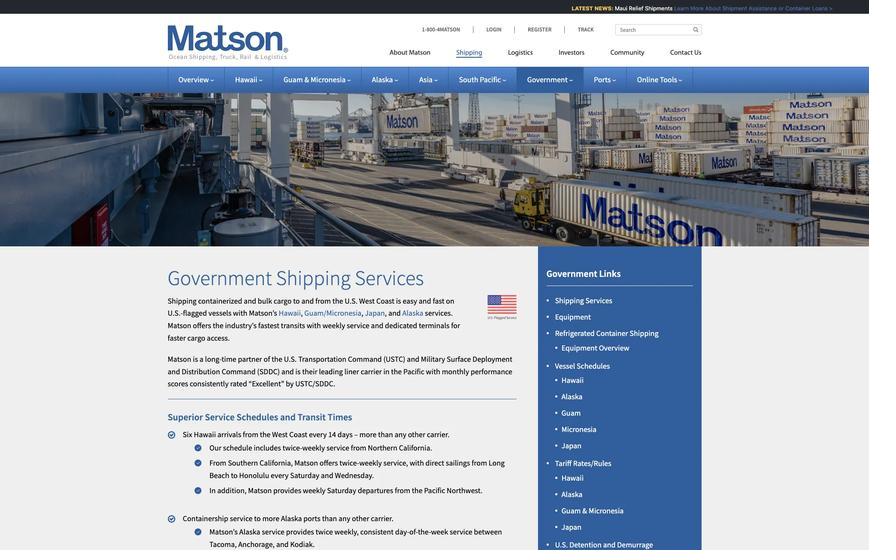 Task type: describe. For each thing, give the bounding box(es) containing it.
day-
[[395, 527, 410, 537]]

hawaii link up transits
[[279, 308, 301, 318]]

overview link
[[179, 75, 214, 84]]

latest news: maui relief shipments learn more about shipment assistance or container loans >
[[566, 5, 828, 12]]

login link
[[473, 26, 515, 33]]

community
[[611, 50, 645, 56]]

is inside shipping containerized and bulk cargo to and from the u.s. west coast is easy and fast on u.s.-flagged vessels with matson's
[[396, 296, 401, 306]]

times
[[328, 411, 352, 423]]

1 horizontal spatial other
[[408, 429, 426, 439]]

vessel
[[555, 361, 575, 371]]

login
[[487, 26, 502, 33]]

containership
[[183, 513, 228, 523]]

weekly,
[[335, 527, 359, 537]]

guam & micronesia inside government links section
[[562, 506, 624, 515]]

about matson
[[390, 50, 431, 56]]

weekly up ports at the left of the page
[[303, 485, 326, 495]]

maui
[[610, 5, 622, 12]]

vessel schedules link
[[555, 361, 610, 371]]

carrier. inside containership service to more alaska ports than any other carrier. matson's alaska service provides twice weekly, consistent day-of-the-week service between tacoma, anchorage, and kodiak.
[[371, 513, 394, 523]]

more inside containership service to more alaska ports than any other carrier. matson's alaska service provides twice weekly, consistent day-of-the-week service between tacoma, anchorage, and kodiak.
[[262, 513, 280, 523]]

0 vertical spatial provides
[[273, 485, 301, 495]]

and up services. matson offers the industry's fastest transits with weekly service and dedicated terminals for faster cargo access.
[[302, 296, 314, 306]]

investors link
[[546, 45, 598, 63]]

track
[[578, 26, 594, 33]]

1 vertical spatial guam
[[562, 408, 581, 418]]

micronesia link
[[562, 424, 597, 434]]

government shipping services
[[168, 265, 424, 291]]

rates/rules
[[574, 458, 612, 468]]

0 vertical spatial twice-
[[283, 443, 303, 453]]

by
[[286, 379, 294, 389]]

cargo inside shipping containerized and bulk cargo to and from the u.s. west coast is easy and fast on u.s.-flagged vessels with matson's
[[274, 296, 292, 306]]

refrigerated container shipping link
[[555, 328, 659, 338]]

from right departures
[[395, 485, 411, 495]]

the right in
[[391, 366, 402, 376]]

government links
[[547, 267, 621, 280]]

1 horizontal spatial carrier.
[[427, 429, 450, 439]]

with inside from southern california, matson offers twice-weekly service, with direct sailings from long beach to honolulu every saturday and wednesday.
[[410, 458, 424, 468]]

container inside government links section
[[597, 328, 629, 338]]

superior service schedules and transit times
[[168, 411, 352, 423]]

for
[[451, 321, 460, 330]]

community link
[[598, 45, 658, 63]]

week
[[431, 527, 448, 537]]

departures
[[358, 485, 393, 495]]

or
[[773, 5, 779, 12]]

about inside "link"
[[390, 50, 408, 56]]

800-
[[427, 26, 437, 33]]

monthly
[[442, 366, 469, 376]]

and up dedicated at the bottom
[[389, 308, 401, 318]]

hawaii , guam/micronesia , japan , and alaska
[[279, 308, 424, 318]]

track link
[[565, 26, 594, 33]]

and up scores
[[168, 366, 180, 376]]

wednesday.
[[335, 470, 374, 480]]

to inside shipping containerized and bulk cargo to and from the u.s. west coast is easy and fast on u.s.-flagged vessels with matson's
[[293, 296, 300, 306]]

from inside from southern california, matson offers twice-weekly service, with direct sailings from long beach to honolulu every saturday and wednesday.
[[472, 458, 487, 468]]

news:
[[589, 5, 608, 12]]

from up schedule
[[243, 429, 258, 439]]

2 vertical spatial japan link
[[562, 522, 582, 532]]

u.s. inside government links section
[[555, 540, 568, 550]]

1 vertical spatial japan link
[[562, 440, 582, 450]]

1 horizontal spatial saturday
[[327, 485, 356, 495]]

their
[[302, 366, 318, 376]]

cranes load and offload matson containers from the containership at the terminal. image
[[0, 79, 870, 246]]

military
[[421, 354, 445, 364]]

latest
[[566, 5, 588, 12]]

hawaii up our
[[194, 429, 216, 439]]

government for government links
[[547, 267, 598, 280]]

vessels
[[209, 308, 232, 318]]

time
[[222, 354, 236, 364]]

guam & micronesia link for alaska link underneath tariff
[[562, 506, 624, 515]]

hawaii link down 'blue matson logo with ocean, shipping, truck, rail and logistics written beneath it.'
[[235, 75, 263, 84]]

south
[[459, 75, 479, 84]]

transportation
[[298, 354, 347, 364]]

alaska link up guam link
[[562, 392, 583, 402]]

1 , from the left
[[301, 308, 303, 318]]

hawaii up transits
[[279, 308, 301, 318]]

addition,
[[217, 485, 247, 495]]

from southern california, matson offers twice-weekly service, with direct sailings from long beach to honolulu every saturday and wednesday.
[[210, 458, 505, 480]]

with inside services. matson offers the industry's fastest transits with weekly service and dedicated terminals for faster cargo access.
[[307, 321, 321, 330]]

blue matson logo with ocean, shipping, truck, rail and logistics written beneath it. image
[[168, 25, 288, 61]]

on
[[446, 296, 455, 306]]

tacoma,
[[210, 539, 237, 549]]

u.s.-
[[168, 308, 183, 318]]

weekly down the six hawaii arrivals from the west coast every 14 days – more than any other carrier.
[[303, 443, 325, 453]]

search image
[[694, 27, 699, 32]]

long-
[[205, 354, 222, 364]]

shipping for shipping containerized and bulk cargo to and from the u.s. west coast is easy and fast on u.s.-flagged vessels with matson's
[[168, 296, 197, 306]]

west inside shipping containerized and bulk cargo to and from the u.s. west coast is easy and fast on u.s.-flagged vessels with matson's
[[359, 296, 375, 306]]

links
[[600, 267, 621, 280]]

the right departures
[[412, 485, 423, 495]]

government link
[[528, 75, 573, 84]]

scores
[[168, 379, 188, 389]]

beach
[[210, 470, 230, 480]]

transits
[[281, 321, 305, 330]]

0 horizontal spatial schedules
[[237, 411, 278, 423]]

matson inside "link"
[[409, 50, 431, 56]]

our
[[210, 443, 222, 453]]

1 vertical spatial is
[[193, 354, 198, 364]]

california,
[[260, 458, 293, 468]]

online
[[637, 75, 659, 84]]

matson is a long-time partner of the u.s. transportation command (ustc) and military surface deployment and distribution command (sddc) and is their leading liner carrier in the pacific with monthly performance scores consistently rated "excellent" by ustc/sddc.
[[168, 354, 513, 389]]

to inside containership service to more alaska ports than any other carrier. matson's alaska service provides twice weekly, consistent day-of-the-week service between tacoma, anchorage, and kodiak.
[[254, 513, 261, 523]]

and inside from southern california, matson offers twice-weekly service, with direct sailings from long beach to honolulu every saturday and wednesday.
[[321, 470, 334, 480]]

about matson link
[[390, 45, 444, 63]]

shipping for shipping
[[457, 50, 483, 56]]

and right (ustc)
[[407, 354, 420, 364]]

and inside containership service to more alaska ports than any other carrier. matson's alaska service provides twice weekly, consistent day-of-the-week service between tacoma, anchorage, and kodiak.
[[276, 539, 289, 549]]

1 vertical spatial japan
[[562, 440, 582, 450]]

alaska up anchorage,
[[239, 527, 260, 537]]

and up the by
[[282, 366, 294, 376]]

the right "of"
[[272, 354, 282, 364]]

ports
[[594, 75, 611, 84]]

performance
[[471, 366, 513, 376]]

south pacific link
[[459, 75, 506, 84]]

asia
[[419, 75, 433, 84]]

loans
[[807, 5, 823, 12]]

refrigerated container shipping
[[555, 328, 659, 338]]

14
[[329, 429, 336, 439]]

2 vertical spatial micronesia
[[589, 506, 624, 515]]

to inside from southern california, matson offers twice-weekly service, with direct sailings from long beach to honolulu every saturday and wednesday.
[[231, 470, 238, 480]]

and left bulk on the left of page
[[244, 296, 256, 306]]

0 vertical spatial micronesia
[[311, 75, 346, 84]]

schedules inside government links section
[[577, 361, 610, 371]]

1-
[[422, 26, 427, 33]]

distribution
[[182, 366, 220, 376]]

service down addition,
[[230, 513, 253, 523]]

learn
[[669, 5, 684, 12]]

overview inside government links section
[[599, 343, 630, 353]]

0 vertical spatial than
[[378, 429, 393, 439]]

california.
[[399, 443, 432, 453]]

alaska down 'about matson'
[[372, 75, 393, 84]]

0 vertical spatial &
[[305, 75, 309, 84]]

the-
[[418, 527, 431, 537]]

long
[[489, 458, 505, 468]]

containership service to more alaska ports than any other carrier. matson's alaska service provides twice weekly, consistent day-of-the-week service between tacoma, anchorage, and kodiak.
[[183, 513, 502, 549]]

the inside shipping containerized and bulk cargo to and from the u.s. west coast is easy and fast on u.s.-flagged vessels with matson's
[[333, 296, 343, 306]]

4matson
[[437, 26, 460, 33]]

0 vertical spatial japan
[[365, 308, 385, 318]]

0 vertical spatial about
[[700, 5, 716, 12]]

from down –
[[351, 443, 367, 453]]

consistently
[[190, 379, 229, 389]]

& inside government links section
[[583, 506, 587, 515]]

1 horizontal spatial command
[[348, 354, 382, 364]]

hawaii down vessel
[[562, 375, 584, 385]]

schedule
[[223, 443, 252, 453]]

service up anchorage,
[[262, 527, 285, 537]]

service down 14
[[327, 443, 349, 453]]

0 horizontal spatial coast
[[289, 429, 308, 439]]

honolulu
[[239, 470, 269, 480]]

matson's inside containership service to more alaska ports than any other carrier. matson's alaska service provides twice weekly, consistent day-of-the-week service between tacoma, anchorage, and kodiak.
[[210, 527, 238, 537]]

deployment
[[473, 354, 513, 364]]

shipping services link
[[555, 296, 613, 306]]

0 horizontal spatial overview
[[179, 75, 209, 84]]

service inside services. matson offers the industry's fastest transits with weekly service and dedicated terminals for faster cargo access.
[[347, 321, 370, 330]]

1 horizontal spatial container
[[780, 5, 806, 12]]

hawaii link down tariff
[[562, 473, 584, 483]]

1 vertical spatial micronesia
[[562, 424, 597, 434]]

detention
[[570, 540, 602, 550]]

south pacific
[[459, 75, 501, 84]]

2 vertical spatial pacific
[[424, 485, 445, 495]]

1 vertical spatial command
[[222, 366, 256, 376]]

services inside government links section
[[586, 296, 613, 306]]

shipments
[[640, 5, 668, 12]]

2 vertical spatial japan
[[562, 522, 582, 532]]

alaska down easy
[[403, 308, 424, 318]]

alaska up guam link
[[562, 392, 583, 402]]

services.
[[425, 308, 453, 318]]



Task type: vqa. For each thing, say whether or not it's contained in the screenshot.
the bottommost Pacific
yes



Task type: locate. For each thing, give the bounding box(es) containing it.
0 horizontal spatial saturday
[[290, 470, 320, 480]]

u.s. inside matson is a long-time partner of the u.s. transportation command (ustc) and military surface deployment and distribution command (sddc) and is their leading liner carrier in the pacific with monthly performance scores consistently rated "excellent" by ustc/sddc.
[[284, 354, 297, 364]]

1 vertical spatial every
[[271, 470, 289, 480]]

terminals
[[419, 321, 450, 330]]

register
[[528, 26, 552, 33]]

twice- up california,
[[283, 443, 303, 453]]

every up our schedule includes twice-weekly service from northern california.
[[309, 429, 327, 439]]

any up the weekly,
[[339, 513, 351, 523]]

more right –
[[360, 429, 377, 439]]

schedules
[[577, 361, 610, 371], [237, 411, 278, 423]]

carrier. up california.
[[427, 429, 450, 439]]

3 , from the left
[[385, 308, 387, 318]]

weekly down guam/micronesia
[[323, 321, 345, 330]]

0 vertical spatial pacific
[[480, 75, 501, 84]]

1 vertical spatial container
[[597, 328, 629, 338]]

and inside government links section
[[603, 540, 616, 550]]

japan link right guam/micronesia
[[365, 308, 385, 318]]

us flag with us-flagged service caption image
[[488, 295, 517, 320]]

1 horizontal spatial about
[[700, 5, 716, 12]]

1 vertical spatial carrier.
[[371, 513, 394, 523]]

0 horizontal spatial other
[[352, 513, 370, 523]]

container right or
[[780, 5, 806, 12]]

matson down our schedule includes twice-weekly service from northern california.
[[295, 458, 318, 468]]

0 vertical spatial every
[[309, 429, 327, 439]]

to up anchorage,
[[254, 513, 261, 523]]

days
[[338, 429, 353, 439]]

top menu navigation
[[390, 45, 702, 63]]

1 vertical spatial other
[[352, 513, 370, 523]]

and
[[244, 296, 256, 306], [302, 296, 314, 306], [419, 296, 431, 306], [389, 308, 401, 318], [371, 321, 384, 330], [407, 354, 420, 364], [168, 366, 180, 376], [282, 366, 294, 376], [280, 411, 296, 423], [321, 470, 334, 480], [276, 539, 289, 549], [603, 540, 616, 550]]

twice- up wednesday.
[[340, 458, 359, 468]]

1 horizontal spatial matson's
[[249, 308, 277, 318]]

japan link
[[365, 308, 385, 318], [562, 440, 582, 450], [562, 522, 582, 532]]

more
[[685, 5, 699, 12]]

0 horizontal spatial any
[[339, 513, 351, 523]]

guam/micronesia link
[[305, 308, 362, 318]]

from left long
[[472, 458, 487, 468]]

pacific inside matson is a long-time partner of the u.s. transportation command (ustc) and military surface deployment and distribution command (sddc) and is their leading liner carrier in the pacific with monthly performance scores consistently rated "excellent" by ustc/sddc.
[[404, 366, 425, 376]]

shipping inside shipping containerized and bulk cargo to and from the u.s. west coast is easy and fast on u.s.-flagged vessels with matson's
[[168, 296, 197, 306]]

ports
[[304, 513, 321, 523]]

southern
[[228, 458, 258, 468]]

alaska link down tariff
[[562, 489, 583, 499]]

than up twice on the bottom left of page
[[322, 513, 337, 523]]

with
[[233, 308, 247, 318], [307, 321, 321, 330], [426, 366, 441, 376], [410, 458, 424, 468]]

offers inside services. matson offers the industry's fastest transits with weekly service and dedicated terminals for faster cargo access.
[[193, 321, 211, 330]]

1 horizontal spatial twice-
[[340, 458, 359, 468]]

provides inside containership service to more alaska ports than any other carrier. matson's alaska service provides twice weekly, consistent day-of-the-week service between tacoma, anchorage, and kodiak.
[[286, 527, 314, 537]]

service right the week
[[450, 527, 473, 537]]

1 horizontal spatial &
[[583, 506, 587, 515]]

about
[[700, 5, 716, 12], [390, 50, 408, 56]]

japan right guam/micronesia
[[365, 308, 385, 318]]

0 vertical spatial saturday
[[290, 470, 320, 480]]

0 horizontal spatial every
[[271, 470, 289, 480]]

liner
[[345, 366, 359, 376]]

offers down flagged
[[193, 321, 211, 330]]

and inside services. matson offers the industry's fastest transits with weekly service and dedicated terminals for faster cargo access.
[[371, 321, 384, 330]]

superior
[[168, 411, 203, 423]]

logistics link
[[496, 45, 546, 63]]

0 vertical spatial is
[[396, 296, 401, 306]]

government down top menu navigation
[[528, 75, 568, 84]]

any up california.
[[395, 429, 407, 439]]

online tools
[[637, 75, 678, 84]]

and right 'detention'
[[603, 540, 616, 550]]

from inside shipping containerized and bulk cargo to and from the u.s. west coast is easy and fast on u.s.-flagged vessels with matson's
[[316, 296, 331, 306]]

sailings
[[446, 458, 470, 468]]

with down california.
[[410, 458, 424, 468]]

1 vertical spatial services
[[586, 296, 613, 306]]

2 vertical spatial guam
[[562, 506, 581, 515]]

fast
[[433, 296, 445, 306]]

matson up faster
[[168, 321, 191, 330]]

(ustc)
[[384, 354, 406, 364]]

0 horizontal spatial west
[[272, 429, 288, 439]]

0 vertical spatial offers
[[193, 321, 211, 330]]

japan link down micronesia link
[[562, 440, 582, 450]]

matson's down bulk on the left of page
[[249, 308, 277, 318]]

1 horizontal spatial every
[[309, 429, 327, 439]]

every inside from southern california, matson offers twice-weekly service, with direct sailings from long beach to honolulu every saturday and wednesday.
[[271, 470, 289, 480]]

pacific
[[480, 75, 501, 84], [404, 366, 425, 376], [424, 485, 445, 495]]

transit
[[298, 411, 326, 423]]

flagged
[[183, 308, 207, 318]]

tools
[[660, 75, 678, 84]]

0 vertical spatial guam & micronesia link
[[284, 75, 351, 84]]

0 horizontal spatial u.s.
[[284, 354, 297, 364]]

ustc/sddc.
[[295, 379, 335, 389]]

matson down faster
[[168, 354, 191, 364]]

2 horizontal spatial ,
[[385, 308, 387, 318]]

cargo right bulk on the left of page
[[274, 296, 292, 306]]

container up equipment overview link in the right of the page
[[597, 328, 629, 338]]

with inside matson is a long-time partner of the u.s. transportation command (ustc) and military surface deployment and distribution command (sddc) and is their leading liner carrier in the pacific with monthly performance scores consistently rated "excellent" by ustc/sddc.
[[426, 366, 441, 376]]

services. matson offers the industry's fastest transits with weekly service and dedicated terminals for faster cargo access.
[[168, 308, 460, 343]]

and up in addition, matson provides weekly saturday departures from the pacific northwest.
[[321, 470, 334, 480]]

u.s. inside shipping containerized and bulk cargo to and from the u.s. west coast is easy and fast on u.s.-flagged vessels with matson's
[[345, 296, 358, 306]]

northwest.
[[447, 485, 483, 495]]

other
[[408, 429, 426, 439], [352, 513, 370, 523]]

1 horizontal spatial u.s.
[[345, 296, 358, 306]]

industry's
[[225, 321, 257, 330]]

the up access.
[[213, 321, 224, 330]]

u.s. right "of"
[[284, 354, 297, 364]]

carrier. up the "consistent"
[[371, 513, 394, 523]]

rated
[[230, 379, 247, 389]]

1 vertical spatial equipment
[[562, 343, 598, 353]]

twice
[[316, 527, 333, 537]]

government inside section
[[547, 267, 598, 280]]

contact
[[671, 50, 693, 56]]

1 vertical spatial saturday
[[327, 485, 356, 495]]

pacific down direct at the bottom of the page
[[424, 485, 445, 495]]

1 vertical spatial to
[[231, 470, 238, 480]]

shipping link
[[444, 45, 496, 63]]

matson inside services. matson offers the industry's fastest transits with weekly service and dedicated terminals for faster cargo access.
[[168, 321, 191, 330]]

u.s.
[[345, 296, 358, 306], [284, 354, 297, 364], [555, 540, 568, 550]]

is left easy
[[396, 296, 401, 306]]

to right beach
[[231, 470, 238, 480]]

1 vertical spatial u.s.
[[284, 354, 297, 364]]

matson inside matson is a long-time partner of the u.s. transportation command (ustc) and military surface deployment and distribution command (sddc) and is their leading liner carrier in the pacific with monthly performance scores consistently rated "excellent" by ustc/sddc.
[[168, 354, 191, 364]]

0 vertical spatial overview
[[179, 75, 209, 84]]

u.s. up the hawaii , guam/micronesia , japan , and alaska
[[345, 296, 358, 306]]

offers inside from southern california, matson offers twice-weekly service, with direct sailings from long beach to honolulu every saturday and wednesday.
[[320, 458, 338, 468]]

shipping containerized and bulk cargo to and from the u.s. west coast is easy and fast on u.s.-flagged vessels with matson's
[[168, 296, 455, 318]]

equipment down the refrigerated
[[562, 343, 598, 353]]

guam
[[284, 75, 303, 84], [562, 408, 581, 418], [562, 506, 581, 515]]

government
[[528, 75, 568, 84], [168, 265, 272, 291], [547, 267, 598, 280]]

0 vertical spatial any
[[395, 429, 407, 439]]

is left a
[[193, 354, 198, 364]]

from up guam/micronesia
[[316, 296, 331, 306]]

more
[[360, 429, 377, 439], [262, 513, 280, 523]]

1 horizontal spatial than
[[378, 429, 393, 439]]

0 vertical spatial services
[[355, 265, 424, 291]]

government links section
[[527, 246, 713, 550]]

None search field
[[616, 24, 702, 35]]

with up industry's
[[233, 308, 247, 318]]

hawaii link down vessel
[[562, 375, 584, 385]]

matson's
[[249, 308, 277, 318], [210, 527, 238, 537]]

coast left easy
[[377, 296, 395, 306]]

pacific right "south" on the right top of page
[[480, 75, 501, 84]]

0 horizontal spatial command
[[222, 366, 256, 376]]

1 vertical spatial schedules
[[237, 411, 278, 423]]

0 vertical spatial japan link
[[365, 308, 385, 318]]

alaska link down 'about matson'
[[372, 75, 398, 84]]

weekly down the northern
[[359, 458, 382, 468]]

in
[[384, 366, 390, 376]]

other inside containership service to more alaska ports than any other carrier. matson's alaska service provides twice weekly, consistent day-of-the-week service between tacoma, anchorage, and kodiak.
[[352, 513, 370, 523]]

government up containerized
[[168, 265, 272, 291]]

0 vertical spatial equipment
[[555, 312, 591, 322]]

0 vertical spatial carrier.
[[427, 429, 450, 439]]

command up carrier
[[348, 354, 382, 364]]

1-800-4matson
[[422, 26, 460, 33]]

1 horizontal spatial schedules
[[577, 361, 610, 371]]

matson inside from southern california, matson offers twice-weekly service, with direct sailings from long beach to honolulu every saturday and wednesday.
[[295, 458, 318, 468]]

government up 'shipping services'
[[547, 267, 598, 280]]

any inside containership service to more alaska ports than any other carrier. matson's alaska service provides twice weekly, consistent day-of-the-week service between tacoma, anchorage, and kodiak.
[[339, 513, 351, 523]]

every down california,
[[271, 470, 289, 480]]

access.
[[207, 333, 230, 343]]

&
[[305, 75, 309, 84], [583, 506, 587, 515]]

0 vertical spatial command
[[348, 354, 382, 364]]

and left transit
[[280, 411, 296, 423]]

0 vertical spatial more
[[360, 429, 377, 439]]

direct
[[426, 458, 445, 468]]

hawaii
[[235, 75, 257, 84], [279, 308, 301, 318], [562, 375, 584, 385], [194, 429, 216, 439], [562, 473, 584, 483]]

to
[[293, 296, 300, 306], [231, 470, 238, 480], [254, 513, 261, 523]]

six
[[183, 429, 192, 439]]

saturday inside from southern california, matson offers twice-weekly service, with direct sailings from long beach to honolulu every saturday and wednesday.
[[290, 470, 320, 480]]

the up includes
[[260, 429, 271, 439]]

other up california.
[[408, 429, 426, 439]]

alaska left ports at the left of the page
[[281, 513, 302, 523]]

shipping
[[457, 50, 483, 56], [276, 265, 351, 291], [555, 296, 584, 306], [168, 296, 197, 306], [630, 328, 659, 338]]

west up includes
[[272, 429, 288, 439]]

1 horizontal spatial guam & micronesia
[[562, 506, 624, 515]]

hawaii down tariff
[[562, 473, 584, 483]]

0 horizontal spatial guam & micronesia link
[[284, 75, 351, 84]]

0 vertical spatial to
[[293, 296, 300, 306]]

weekly inside from southern california, matson offers twice-weekly service, with direct sailings from long beach to honolulu every saturday and wednesday.
[[359, 458, 382, 468]]

1 vertical spatial pacific
[[404, 366, 425, 376]]

vessel schedules
[[555, 361, 610, 371]]

relief
[[624, 5, 638, 12]]

japan down micronesia link
[[562, 440, 582, 450]]

1 horizontal spatial to
[[254, 513, 261, 523]]

than inside containership service to more alaska ports than any other carrier. matson's alaska service provides twice weekly, consistent day-of-the-week service between tacoma, anchorage, and kodiak.
[[322, 513, 337, 523]]

0 horizontal spatial container
[[597, 328, 629, 338]]

services down the links
[[586, 296, 613, 306]]

any
[[395, 429, 407, 439], [339, 513, 351, 523]]

1 vertical spatial guam & micronesia link
[[562, 506, 624, 515]]

assistance
[[744, 5, 772, 12]]

1 vertical spatial about
[[390, 50, 408, 56]]

1 vertical spatial guam & micronesia
[[562, 506, 624, 515]]

partner
[[238, 354, 262, 364]]

0 vertical spatial coast
[[377, 296, 395, 306]]

1 vertical spatial &
[[583, 506, 587, 515]]

cargo inside services. matson offers the industry's fastest transits with weekly service and dedicated terminals for faster cargo access.
[[187, 333, 205, 343]]

shipping inside top menu navigation
[[457, 50, 483, 56]]

japan link up 'detention'
[[562, 522, 582, 532]]

carrier
[[361, 366, 382, 376]]

us
[[695, 50, 702, 56]]

1 horizontal spatial more
[[360, 429, 377, 439]]

2 vertical spatial is
[[296, 366, 301, 376]]

0 vertical spatial u.s.
[[345, 296, 358, 306]]

shipping for shipping services
[[555, 296, 584, 306]]

–
[[354, 429, 358, 439]]

1 vertical spatial than
[[322, 513, 337, 523]]

guam/micronesia
[[305, 308, 362, 318]]

provides down california,
[[273, 485, 301, 495]]

1 horizontal spatial ,
[[362, 308, 364, 318]]

schedules up includes
[[237, 411, 278, 423]]

other up the weekly,
[[352, 513, 370, 523]]

and left dedicated at the bottom
[[371, 321, 384, 330]]

1 vertical spatial overview
[[599, 343, 630, 353]]

equipment up the refrigerated
[[555, 312, 591, 322]]

twice- inside from southern california, matson offers twice-weekly service, with direct sailings from long beach to honolulu every saturday and wednesday.
[[340, 458, 359, 468]]

1 horizontal spatial any
[[395, 429, 407, 439]]

of-
[[410, 527, 418, 537]]

1 horizontal spatial coast
[[377, 296, 395, 306]]

of
[[264, 354, 270, 364]]

equipment for equipment link
[[555, 312, 591, 322]]

government for government
[[528, 75, 568, 84]]

u.s. left 'detention'
[[555, 540, 568, 550]]

coast inside shipping containerized and bulk cargo to and from the u.s. west coast is easy and fast on u.s.-flagged vessels with matson's
[[377, 296, 395, 306]]

with down shipping containerized and bulk cargo to and from the u.s. west coast is easy and fast on u.s.-flagged vessels with matson's
[[307, 321, 321, 330]]

0 horizontal spatial guam & micronesia
[[284, 75, 346, 84]]

equipment for equipment overview
[[562, 343, 598, 353]]

register link
[[515, 26, 565, 33]]

demurrage
[[617, 540, 653, 550]]

0 horizontal spatial carrier.
[[371, 513, 394, 523]]

with down military
[[426, 366, 441, 376]]

1 vertical spatial coast
[[289, 429, 308, 439]]

kodiak.
[[290, 539, 315, 549]]

six hawaii arrivals from the west coast every 14 days – more than any other carrier.
[[183, 429, 450, 439]]

contact us link
[[658, 45, 702, 63]]

2 vertical spatial to
[[254, 513, 261, 523]]

1 horizontal spatial west
[[359, 296, 375, 306]]

every
[[309, 429, 327, 439], [271, 470, 289, 480]]

between
[[474, 527, 502, 537]]

2 , from the left
[[362, 308, 364, 318]]

with inside shipping containerized and bulk cargo to and from the u.s. west coast is easy and fast on u.s.-flagged vessels with matson's
[[233, 308, 247, 318]]

matson's inside shipping containerized and bulk cargo to and from the u.s. west coast is easy and fast on u.s.-flagged vessels with matson's
[[249, 308, 277, 318]]

saturday down california,
[[290, 470, 320, 480]]

our schedule includes twice-weekly service from northern california.
[[210, 443, 432, 453]]

northern
[[368, 443, 398, 453]]

1 vertical spatial more
[[262, 513, 280, 523]]

1 vertical spatial cargo
[[187, 333, 205, 343]]

2 horizontal spatial to
[[293, 296, 300, 306]]

than up the northern
[[378, 429, 393, 439]]

and left kodiak.
[[276, 539, 289, 549]]

alaska link down easy
[[403, 308, 424, 318]]

hawaii down 'blue matson logo with ocean, shipping, truck, rail and logistics written beneath it.'
[[235, 75, 257, 84]]

1 horizontal spatial overview
[[599, 343, 630, 353]]

cargo right faster
[[187, 333, 205, 343]]

0 vertical spatial cargo
[[274, 296, 292, 306]]

0 horizontal spatial &
[[305, 75, 309, 84]]

tariff rates/rules
[[555, 458, 612, 468]]

1 horizontal spatial is
[[296, 366, 301, 376]]

1 horizontal spatial cargo
[[274, 296, 292, 306]]

0 horizontal spatial than
[[322, 513, 337, 523]]

alaska down tariff
[[562, 489, 583, 499]]

arrivals
[[218, 429, 241, 439]]

matson down honolulu
[[248, 485, 272, 495]]

provides
[[273, 485, 301, 495], [286, 527, 314, 537]]

and left fast
[[419, 296, 431, 306]]

provides up kodiak.
[[286, 527, 314, 537]]

investors
[[559, 50, 585, 56]]

to down government shipping services
[[293, 296, 300, 306]]

government for government shipping services
[[168, 265, 272, 291]]

0 vertical spatial matson's
[[249, 308, 277, 318]]

the inside services. matson offers the industry's fastest transits with weekly service and dedicated terminals for faster cargo access.
[[213, 321, 224, 330]]

leading
[[319, 366, 343, 376]]

west up the hawaii , guam/micronesia , japan , and alaska
[[359, 296, 375, 306]]

2 horizontal spatial is
[[396, 296, 401, 306]]

offers
[[193, 321, 211, 330], [320, 458, 338, 468]]

saturday down wednesday.
[[327, 485, 356, 495]]

the
[[333, 296, 343, 306], [213, 321, 224, 330], [272, 354, 282, 364], [391, 366, 402, 376], [260, 429, 271, 439], [412, 485, 423, 495]]

guam & micronesia link inside government links section
[[562, 506, 624, 515]]

faster
[[168, 333, 186, 343]]

is left their
[[296, 366, 301, 376]]

Search search field
[[616, 24, 702, 35]]

0 horizontal spatial about
[[390, 50, 408, 56]]

0 horizontal spatial twice-
[[283, 443, 303, 453]]

weekly inside services. matson offers the industry's fastest transits with weekly service and dedicated terminals for faster cargo access.
[[323, 321, 345, 330]]

refrigerated
[[555, 328, 595, 338]]

guam & micronesia link for hawaii link under 'blue matson logo with ocean, shipping, truck, rail and logistics written beneath it.'
[[284, 75, 351, 84]]

coast down transit
[[289, 429, 308, 439]]

0 vertical spatial guam
[[284, 75, 303, 84]]

offers down our schedule includes twice-weekly service from northern california.
[[320, 458, 338, 468]]

0 horizontal spatial offers
[[193, 321, 211, 330]]

services up easy
[[355, 265, 424, 291]]

1 horizontal spatial guam & micronesia link
[[562, 506, 624, 515]]

service down the hawaii , guam/micronesia , japan , and alaska
[[347, 321, 370, 330]]

in
[[210, 485, 216, 495]]

0 horizontal spatial cargo
[[187, 333, 205, 343]]

matson down 1-
[[409, 50, 431, 56]]

1 vertical spatial offers
[[320, 458, 338, 468]]



